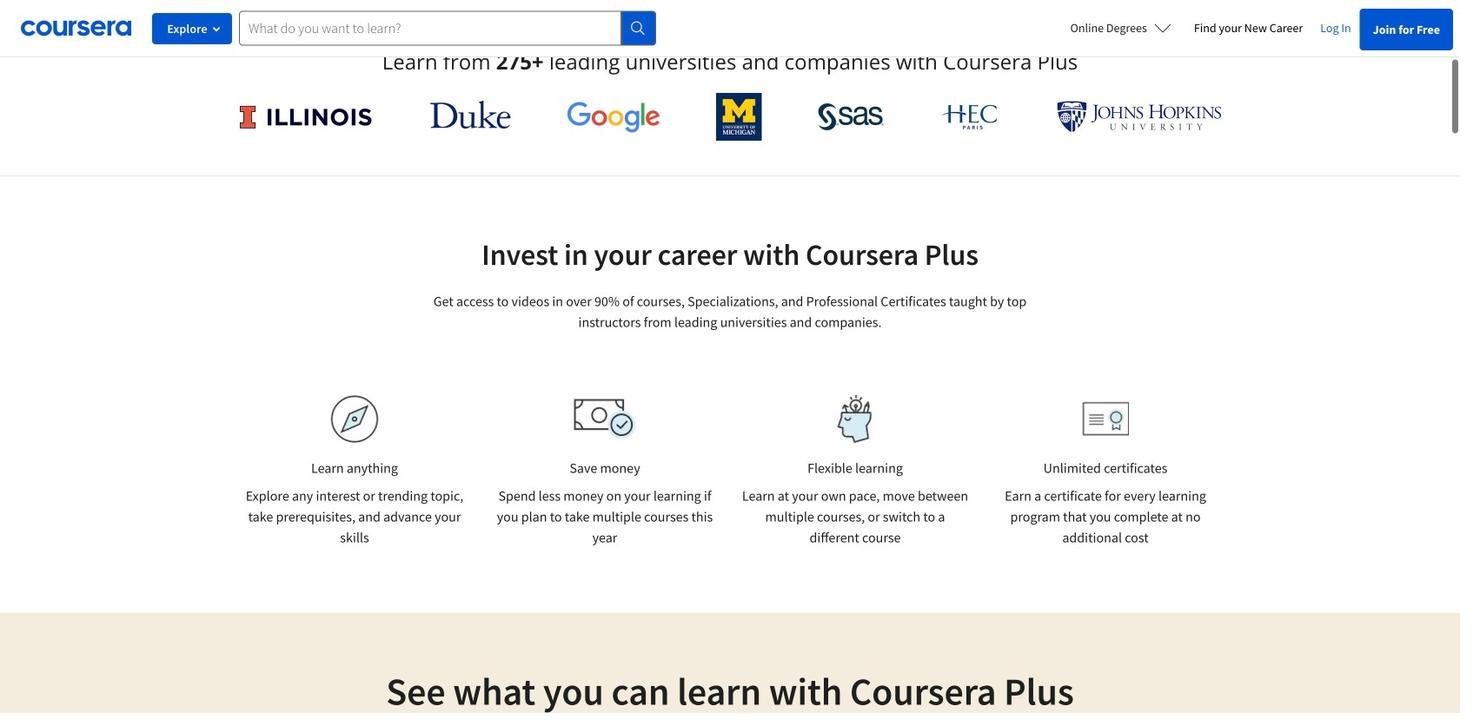 Task type: describe. For each thing, give the bounding box(es) containing it.
university of illinois at urbana-champaign image
[[238, 103, 374, 131]]

learn anything image
[[331, 395, 379, 443]]

university of michigan image
[[716, 93, 762, 141]]

unlimited certificates image
[[1082, 402, 1129, 437]]

johns hopkins university image
[[1057, 101, 1222, 133]]



Task type: vqa. For each thing, say whether or not it's contained in the screenshot.
top Manager
no



Task type: locate. For each thing, give the bounding box(es) containing it.
flexible learning image
[[825, 395, 885, 443]]

hec paris image
[[940, 99, 1001, 135]]

google image
[[567, 101, 661, 133]]

save money image
[[574, 399, 636, 440]]

sas image
[[818, 103, 884, 131]]

What do you want to learn? text field
[[239, 11, 621, 46]]

duke university image
[[430, 101, 511, 129]]

None search field
[[239, 11, 656, 46]]

coursera image
[[21, 14, 131, 42]]



